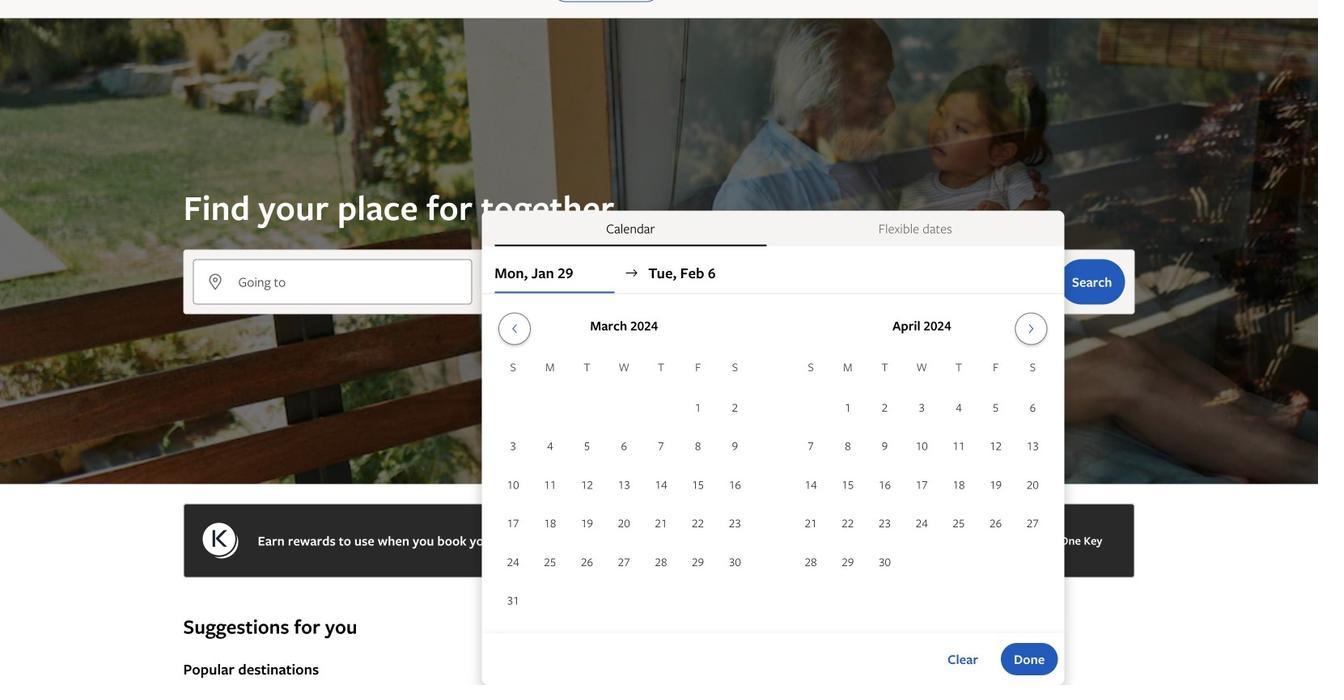 Task type: locate. For each thing, give the bounding box(es) containing it.
next month image
[[1022, 322, 1041, 335]]

march 2024 element
[[495, 358, 754, 621]]

tab list
[[482, 211, 1064, 246]]

application inside wizard region
[[495, 306, 1051, 621]]

main content
[[0, 18, 1318, 685]]

wizard region
[[0, 18, 1318, 685]]

recently viewed region
[[174, 588, 1145, 614]]

previous month image
[[505, 322, 524, 335]]

directional image
[[624, 266, 639, 280]]

application
[[495, 306, 1051, 621]]



Task type: vqa. For each thing, say whether or not it's contained in the screenshot.
Download the app button image at the top
no



Task type: describe. For each thing, give the bounding box(es) containing it.
tab list inside wizard region
[[482, 211, 1064, 246]]

april 2024 element
[[792, 358, 1051, 582]]



